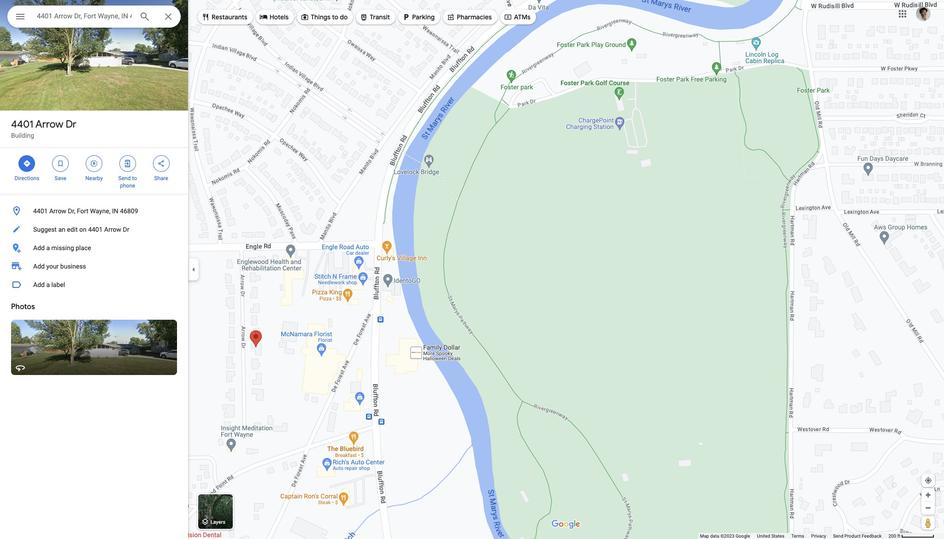 Task type: vqa. For each thing, say whether or not it's contained in the screenshot.
"600" inside '600 central ave se a, albuquerque, nm 87102' button
no



Task type: locate. For each thing, give the bounding box(es) containing it.
1 vertical spatial 4401
[[33, 208, 48, 215]]


[[23, 159, 31, 169]]

zoom out image
[[925, 505, 932, 512]]

send product feedback button
[[833, 534, 882, 540]]

parking
[[412, 13, 435, 21]]

states
[[772, 534, 785, 539]]

arrow inside 4401 arrow dr building
[[35, 118, 63, 131]]

your
[[46, 263, 59, 270]]

4401 up suggest
[[33, 208, 48, 215]]

united states button
[[757, 534, 785, 540]]

terms
[[792, 534, 805, 539]]

2 vertical spatial 4401
[[88, 226, 103, 233]]

pharmacies
[[457, 13, 492, 21]]

restaurants
[[212, 13, 248, 21]]

map
[[700, 534, 709, 539]]

2 vertical spatial add
[[33, 281, 45, 289]]

map data ©2023 google
[[700, 534, 751, 539]]

share
[[154, 175, 168, 182]]

send
[[118, 175, 131, 182], [833, 534, 844, 539]]

 restaurants
[[202, 12, 248, 22]]

footer containing map data ©2023 google
[[700, 534, 889, 540]]

 things to do
[[301, 12, 348, 22]]

1 vertical spatial add
[[33, 263, 45, 270]]

label
[[51, 281, 65, 289]]

send for send product feedback
[[833, 534, 844, 539]]

1 vertical spatial to
[[132, 175, 137, 182]]

1 vertical spatial dr
[[123, 226, 129, 233]]

privacy
[[812, 534, 827, 539]]

a left label in the left of the page
[[46, 281, 50, 289]]

feedback
[[862, 534, 882, 539]]

1 horizontal spatial send
[[833, 534, 844, 539]]

1 vertical spatial arrow
[[49, 208, 66, 215]]

photos
[[11, 303, 35, 312]]

nearby
[[85, 175, 103, 182]]

privacy button
[[812, 534, 827, 540]]

actions for 4401 arrow dr region
[[0, 148, 188, 194]]

footer
[[700, 534, 889, 540]]

dr
[[66, 118, 76, 131], [123, 226, 129, 233]]

2 add from the top
[[33, 263, 45, 270]]

4401 up building
[[11, 118, 33, 131]]

0 vertical spatial a
[[46, 244, 50, 252]]

0 horizontal spatial send
[[118, 175, 131, 182]]

add for add a missing place
[[33, 244, 45, 252]]

1 add from the top
[[33, 244, 45, 252]]

1 horizontal spatial to
[[332, 13, 339, 21]]

ft
[[898, 534, 901, 539]]

0 horizontal spatial to
[[132, 175, 137, 182]]

add for add your business
[[33, 263, 45, 270]]


[[260, 12, 268, 22]]

edit
[[67, 226, 78, 233]]

show your location image
[[925, 477, 933, 485]]

0 horizontal spatial dr
[[66, 118, 76, 131]]

in
[[112, 208, 118, 215]]


[[447, 12, 455, 22]]

a
[[46, 244, 50, 252], [46, 281, 50, 289]]

4401 for dr
[[11, 118, 33, 131]]

0 vertical spatial 4401
[[11, 118, 33, 131]]

 pharmacies
[[447, 12, 492, 22]]

send inside button
[[833, 534, 844, 539]]

0 vertical spatial to
[[332, 13, 339, 21]]

4401
[[11, 118, 33, 131], [33, 208, 48, 215], [88, 226, 103, 233]]

a left missing
[[46, 244, 50, 252]]

1 vertical spatial a
[[46, 281, 50, 289]]

4401 arrow dr building
[[11, 118, 76, 139]]

add a label button
[[0, 276, 188, 294]]

None field
[[37, 11, 132, 22]]

add your business link
[[0, 257, 188, 276]]

46809
[[120, 208, 138, 215]]

0 vertical spatial arrow
[[35, 118, 63, 131]]

4401 arrow dr, fort wayne, in 46809
[[33, 208, 138, 215]]

send inside send to phone
[[118, 175, 131, 182]]

send left product
[[833, 534, 844, 539]]

1 a from the top
[[46, 244, 50, 252]]

a for missing
[[46, 244, 50, 252]]

send product feedback
[[833, 534, 882, 539]]

send up "phone"
[[118, 175, 131, 182]]


[[504, 12, 512, 22]]

zoom in image
[[925, 492, 932, 499]]


[[301, 12, 309, 22]]

data
[[711, 534, 720, 539]]

arrow up 
[[35, 118, 63, 131]]

2 a from the top
[[46, 281, 50, 289]]

a for label
[[46, 281, 50, 289]]

add a missing place button
[[0, 239, 188, 257]]

1 horizontal spatial dr
[[123, 226, 129, 233]]

add down suggest
[[33, 244, 45, 252]]

add
[[33, 244, 45, 252], [33, 263, 45, 270], [33, 281, 45, 289]]

google maps element
[[0, 0, 945, 540]]

arrow for dr
[[35, 118, 63, 131]]

to
[[332, 13, 339, 21], [132, 175, 137, 182]]

arrow
[[35, 118, 63, 131], [49, 208, 66, 215], [104, 226, 121, 233]]

collapse side panel image
[[189, 265, 199, 275]]

1 vertical spatial send
[[833, 534, 844, 539]]

0 vertical spatial send
[[118, 175, 131, 182]]


[[56, 159, 65, 169]]

suggest an edit on 4401 arrow dr
[[33, 226, 129, 233]]

terms button
[[792, 534, 805, 540]]

4401 right "on"
[[88, 226, 103, 233]]

200
[[889, 534, 897, 539]]

do
[[340, 13, 348, 21]]

to up "phone"
[[132, 175, 137, 182]]

united
[[757, 534, 771, 539]]

add left your
[[33, 263, 45, 270]]


[[157, 159, 165, 169]]

arrow left dr,
[[49, 208, 66, 215]]

add left label in the left of the page
[[33, 281, 45, 289]]

dr inside button
[[123, 226, 129, 233]]

4401 inside 4401 arrow dr building
[[11, 118, 33, 131]]

0 vertical spatial dr
[[66, 118, 76, 131]]

3 add from the top
[[33, 281, 45, 289]]

business
[[60, 263, 86, 270]]

google account: tariq douglas  
(tariq.douglas@adept.ai) image
[[916, 6, 931, 21]]


[[360, 12, 368, 22]]

directions
[[15, 175, 39, 182]]

send to phone
[[118, 175, 137, 189]]

 transit
[[360, 12, 390, 22]]

200 ft button
[[889, 534, 935, 539]]

layers
[[211, 520, 226, 526]]

save
[[55, 175, 66, 182]]

arrow down in
[[104, 226, 121, 233]]

to left do
[[332, 13, 339, 21]]

0 vertical spatial add
[[33, 244, 45, 252]]

4401 arrow dr, fort wayne, in 46809 button
[[0, 202, 188, 220]]



Task type: describe. For each thing, give the bounding box(es) containing it.
add a label
[[33, 281, 65, 289]]


[[202, 12, 210, 22]]

send for send to phone
[[118, 175, 131, 182]]

suggest
[[33, 226, 57, 233]]

add your business
[[33, 263, 86, 270]]


[[402, 12, 411, 22]]

 search field
[[7, 6, 181, 30]]

none field inside the 4401 arrow dr, fort wayne, in 46809 field
[[37, 11, 132, 22]]

dr,
[[68, 208, 75, 215]]

fort
[[77, 208, 88, 215]]

footer inside google maps element
[[700, 534, 889, 540]]

add for add a label
[[33, 281, 45, 289]]

show street view coverage image
[[922, 517, 935, 530]]

hotels
[[270, 13, 289, 21]]

united states
[[757, 534, 785, 539]]

4401 for dr,
[[33, 208, 48, 215]]

 atms
[[504, 12, 531, 22]]

things
[[311, 13, 331, 21]]

to inside  things to do
[[332, 13, 339, 21]]

wayne,
[[90, 208, 110, 215]]

to inside send to phone
[[132, 175, 137, 182]]

 hotels
[[260, 12, 289, 22]]

atms
[[514, 13, 531, 21]]

transit
[[370, 13, 390, 21]]

place
[[76, 244, 91, 252]]

add a missing place
[[33, 244, 91, 252]]


[[124, 159, 132, 169]]


[[90, 159, 98, 169]]


[[15, 10, 26, 23]]

dr inside 4401 arrow dr building
[[66, 118, 76, 131]]

google
[[736, 534, 751, 539]]

phone
[[120, 183, 135, 189]]

building
[[11, 132, 34, 139]]

suggest an edit on 4401 arrow dr button
[[0, 220, 188, 239]]

on
[[79, 226, 87, 233]]

©2023
[[721, 534, 735, 539]]

200 ft
[[889, 534, 901, 539]]

2 vertical spatial arrow
[[104, 226, 121, 233]]

an
[[58, 226, 65, 233]]

arrow for dr,
[[49, 208, 66, 215]]

4401 arrow dr main content
[[0, 0, 188, 540]]

product
[[845, 534, 861, 539]]

 button
[[7, 6, 33, 30]]

 parking
[[402, 12, 435, 22]]

missing
[[51, 244, 74, 252]]

4401 Arrow Dr, Fort Wayne, IN 46809 field
[[7, 6, 181, 28]]



